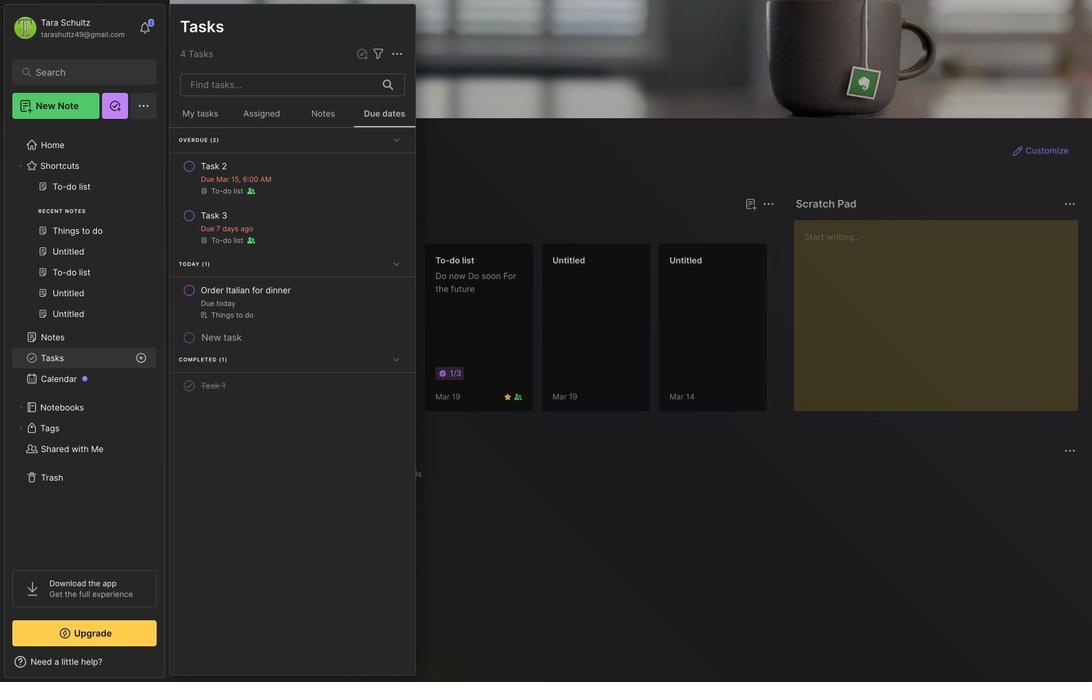 Task type: locate. For each thing, give the bounding box(es) containing it.
None search field
[[36, 64, 139, 80]]

Filter tasks field
[[371, 46, 386, 62]]

group inside tree
[[12, 176, 156, 332]]

1 vertical spatial tab list
[[193, 467, 1074, 483]]

expand notebooks image
[[17, 404, 25, 412]]

tab list
[[193, 220, 773, 235], [193, 467, 1074, 483]]

tab
[[193, 220, 231, 235], [237, 220, 289, 235], [248, 467, 287, 483], [391, 467, 428, 483]]

group
[[12, 176, 156, 332]]

tree inside main element
[[5, 127, 165, 559]]

task 2 1 cell
[[201, 160, 227, 173]]

2 row from the top
[[175, 204, 410, 251]]

row group
[[170, 128, 416, 399], [191, 243, 1093, 420]]

1 row from the top
[[175, 155, 410, 202]]

More actions and view options field
[[386, 46, 405, 62]]

more actions and view options image
[[390, 46, 405, 62]]

1 tab list from the top
[[193, 220, 773, 235]]

row
[[175, 155, 410, 202], [175, 204, 410, 251], [175, 279, 410, 326], [175, 375, 410, 398]]

Account field
[[12, 15, 125, 41]]

Find tasks… text field
[[183, 74, 375, 96]]

tree
[[5, 127, 165, 559]]

collapse today image
[[390, 258, 403, 271]]

Start writing… text field
[[805, 220, 1078, 401]]

grid grid
[[191, 490, 1080, 667]]

0 vertical spatial tab list
[[193, 220, 773, 235]]



Task type: describe. For each thing, give the bounding box(es) containing it.
expand tags image
[[17, 425, 25, 432]]

order italian for dinner 4 cell
[[201, 284, 291, 297]]

Search text field
[[36, 66, 139, 79]]

4 row from the top
[[175, 375, 410, 398]]

main element
[[0, 0, 169, 683]]

none search field inside main element
[[36, 64, 139, 80]]

2 tab list from the top
[[193, 467, 1074, 483]]

task 1 7 cell
[[201, 380, 226, 393]]

WHAT'S NEW field
[[5, 652, 165, 673]]

3 row from the top
[[175, 279, 410, 326]]

filter tasks image
[[371, 46, 386, 62]]

collapse completed image
[[390, 353, 403, 366]]

task 3 2 cell
[[201, 209, 227, 222]]

click to collapse image
[[164, 659, 174, 674]]

collapse overdue image
[[390, 133, 403, 146]]

new task image
[[356, 47, 369, 60]]



